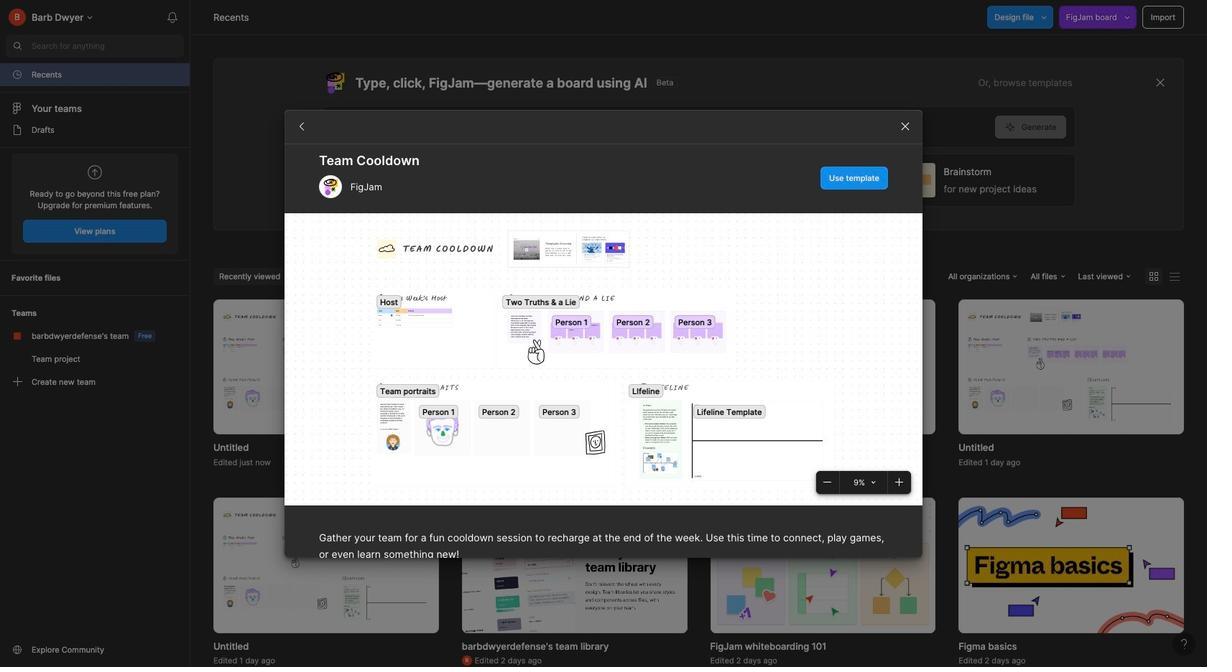 Task type: vqa. For each thing, say whether or not it's contained in the screenshot.
Select zoom level image in the right of the page
yes



Task type: locate. For each thing, give the bounding box(es) containing it.
page 16 image
[[11, 124, 23, 136]]

search 32 image
[[6, 34, 29, 57]]

Ex: A weekly team meeting, starting with an ice breaker field
[[323, 107, 995, 147]]

dialog
[[285, 109, 923, 668]]

file thumbnail image
[[221, 309, 432, 426], [469, 309, 680, 426], [718, 309, 929, 426], [966, 309, 1177, 426], [462, 498, 687, 633], [710, 498, 936, 633], [959, 498, 1184, 633], [221, 507, 432, 624]]



Task type: describe. For each thing, give the bounding box(es) containing it.
community 16 image
[[11, 645, 23, 656]]

recent 16 image
[[11, 69, 23, 80]]

Search for anything text field
[[32, 40, 184, 52]]

select zoom level image
[[872, 480, 876, 485]]

bell 32 image
[[161, 6, 184, 29]]



